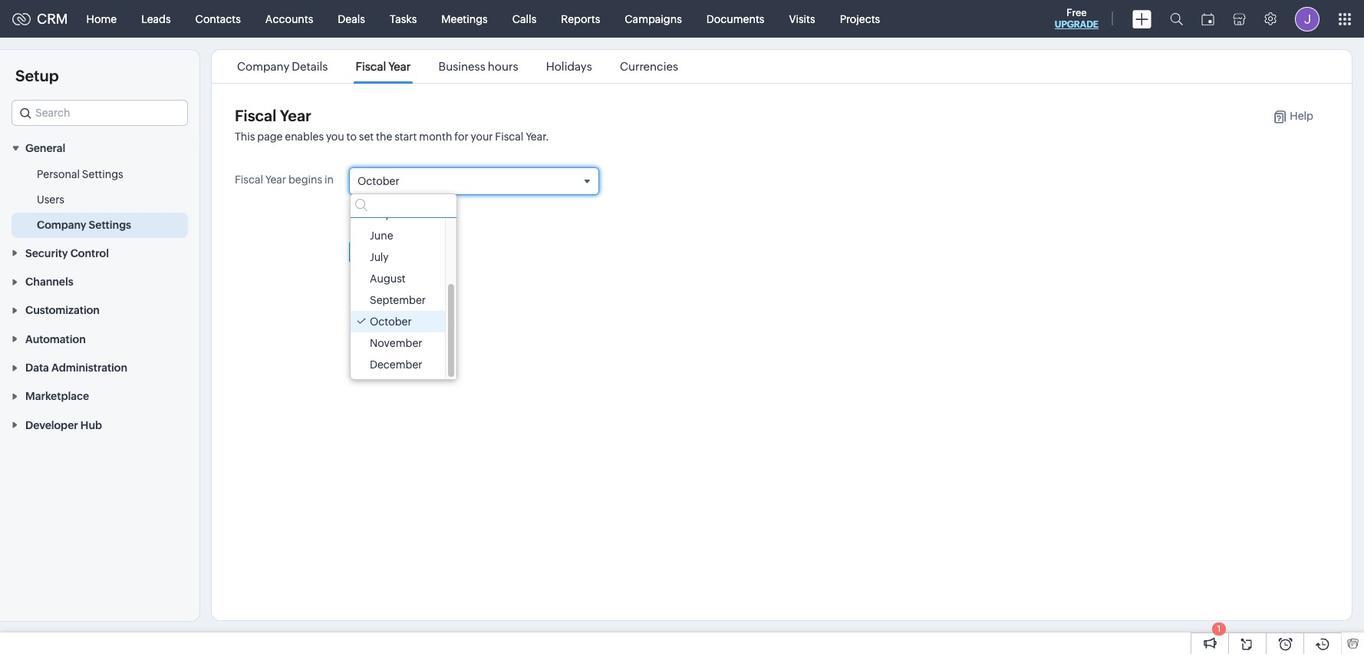 Task type: locate. For each thing, give the bounding box(es) containing it.
tasks link
[[378, 0, 429, 37]]

settings down general dropdown button
[[82, 168, 123, 181]]

company for company details
[[237, 60, 290, 73]]

Search text field
[[12, 101, 187, 125]]

november
[[370, 337, 423, 349]]

the
[[376, 131, 393, 143]]

october inside field
[[358, 175, 400, 187]]

general region
[[0, 162, 200, 238]]

upgrade
[[1055, 19, 1099, 30]]

help
[[1291, 110, 1314, 122]]

year down tasks link
[[389, 60, 411, 73]]

setup
[[15, 67, 59, 84]]

0 horizontal spatial fiscal year
[[235, 107, 312, 124]]

october inside tree
[[370, 316, 412, 328]]

currencies
[[620, 60, 679, 73]]

search image
[[1171, 12, 1184, 25]]

settings up security control dropdown button on the left top of page
[[89, 219, 131, 231]]

data
[[25, 362, 49, 374]]

company settings
[[37, 219, 131, 231]]

year.
[[526, 131, 549, 143]]

developer hub
[[25, 419, 102, 431]]

start
[[395, 131, 417, 143]]

company inside general region
[[37, 219, 86, 231]]

visits
[[789, 13, 816, 25]]

0 vertical spatial company
[[237, 60, 290, 73]]

reports link
[[549, 0, 613, 37]]

fiscal year up page on the left of page
[[235, 107, 312, 124]]

fiscal down deals link
[[356, 60, 386, 73]]

fiscal year down tasks link
[[356, 60, 411, 73]]

calls
[[513, 13, 537, 25]]

year
[[389, 60, 411, 73], [280, 107, 312, 124], [265, 173, 286, 186]]

settings for personal settings
[[82, 168, 123, 181]]

customization button
[[0, 296, 200, 324]]

general
[[25, 142, 65, 155]]

projects link
[[828, 0, 893, 37]]

settings
[[82, 168, 123, 181], [89, 219, 131, 231]]

0 vertical spatial fiscal year
[[356, 60, 411, 73]]

0 vertical spatial october
[[358, 175, 400, 187]]

enables
[[285, 131, 324, 143]]

free
[[1067, 7, 1087, 18]]

business hours
[[439, 60, 519, 73]]

automation button
[[0, 324, 200, 353]]

august
[[370, 273, 406, 285]]

1 vertical spatial settings
[[89, 219, 131, 231]]

free upgrade
[[1055, 7, 1099, 30]]

1 vertical spatial company
[[37, 219, 86, 231]]

october up may
[[358, 175, 400, 187]]

reports
[[561, 13, 601, 25]]

October field
[[350, 168, 599, 194]]

1 horizontal spatial fiscal year
[[356, 60, 411, 73]]

may
[[370, 208, 391, 220]]

year left begins
[[265, 173, 286, 186]]

tree
[[351, 204, 457, 379]]

contacts
[[195, 13, 241, 25]]

search element
[[1161, 0, 1193, 38]]

None search field
[[351, 194, 457, 218]]

october
[[358, 175, 400, 187], [370, 316, 412, 328]]

september
[[370, 294, 426, 306]]

None field
[[12, 100, 188, 126]]

deals
[[338, 13, 365, 25]]

year up enables
[[280, 107, 312, 124]]

fiscal
[[356, 60, 386, 73], [235, 107, 277, 124], [495, 131, 524, 143], [235, 173, 263, 186]]

currencies link
[[618, 60, 681, 73]]

documents link
[[695, 0, 777, 37]]

1 vertical spatial fiscal year
[[235, 107, 312, 124]]

accounts link
[[253, 0, 326, 37]]

month
[[419, 131, 453, 143]]

1 vertical spatial october
[[370, 316, 412, 328]]

None submit
[[349, 240, 404, 264]]

users link
[[37, 192, 64, 208]]

contacts link
[[183, 0, 253, 37]]

list containing company details
[[223, 50, 692, 83]]

control
[[70, 247, 109, 259]]

holidays link
[[544, 60, 595, 73]]

1 vertical spatial year
[[280, 107, 312, 124]]

business hours link
[[436, 60, 521, 73]]

data administration button
[[0, 353, 200, 382]]

fiscal year link
[[354, 60, 413, 73]]

0 vertical spatial settings
[[82, 168, 123, 181]]

1 horizontal spatial company
[[237, 60, 290, 73]]

0 horizontal spatial company
[[37, 219, 86, 231]]

security
[[25, 247, 68, 259]]

fiscal up the "this"
[[235, 107, 277, 124]]

company details
[[237, 60, 328, 73]]

company down users link
[[37, 219, 86, 231]]

personal settings
[[37, 168, 123, 181]]

company inside list
[[237, 60, 290, 73]]

home
[[86, 13, 117, 25]]

this
[[235, 131, 255, 143]]

october up november
[[370, 316, 412, 328]]

crm
[[37, 11, 68, 27]]

meetings link
[[429, 0, 500, 37]]

fiscal year
[[356, 60, 411, 73], [235, 107, 312, 124]]

company
[[237, 60, 290, 73], [37, 219, 86, 231]]

company left details
[[237, 60, 290, 73]]

accounts
[[265, 13, 313, 25]]

list
[[223, 50, 692, 83]]



Task type: vqa. For each thing, say whether or not it's contained in the screenshot.
begins
yes



Task type: describe. For each thing, give the bounding box(es) containing it.
0 vertical spatial year
[[389, 60, 411, 73]]

holidays
[[546, 60, 592, 73]]

details
[[292, 60, 328, 73]]

customization
[[25, 304, 100, 317]]

for
[[455, 131, 469, 143]]

business
[[439, 60, 486, 73]]

fiscal down the "this"
[[235, 173, 263, 186]]

july
[[370, 251, 389, 263]]

security control
[[25, 247, 109, 259]]

tree containing may
[[351, 204, 457, 379]]

create menu element
[[1124, 0, 1161, 37]]

channels
[[25, 276, 73, 288]]

hours
[[488, 60, 519, 73]]

in
[[325, 173, 334, 186]]

help link
[[1258, 110, 1314, 124]]

settings for company settings
[[89, 219, 131, 231]]

channels button
[[0, 267, 200, 296]]

december
[[370, 359, 423, 371]]

campaigns
[[625, 13, 682, 25]]

general button
[[0, 134, 200, 162]]

hub
[[80, 419, 102, 431]]

fiscal right your
[[495, 131, 524, 143]]

2 vertical spatial year
[[265, 173, 286, 186]]

profile element
[[1287, 0, 1330, 37]]

you
[[326, 131, 344, 143]]

projects
[[840, 13, 881, 25]]

personal
[[37, 168, 80, 181]]

profile image
[[1296, 7, 1320, 31]]

developer hub button
[[0, 410, 200, 439]]

campaigns link
[[613, 0, 695, 37]]

data administration
[[25, 362, 127, 374]]

this page enables you to set the start month for your fiscal year.
[[235, 131, 549, 143]]

users
[[37, 194, 64, 206]]

administration
[[51, 362, 127, 374]]

deals link
[[326, 0, 378, 37]]

company details link
[[235, 60, 330, 73]]

marketplace button
[[0, 382, 200, 410]]

begins
[[289, 173, 323, 186]]

logo image
[[12, 13, 31, 25]]

security control button
[[0, 238, 200, 267]]

meetings
[[442, 13, 488, 25]]

page
[[257, 131, 283, 143]]

crm link
[[12, 11, 68, 27]]

to
[[347, 131, 357, 143]]

your
[[471, 131, 493, 143]]

leads
[[141, 13, 171, 25]]

fiscal year begins in
[[235, 173, 334, 186]]

calendar image
[[1202, 13, 1215, 25]]

leads link
[[129, 0, 183, 37]]

marketplace
[[25, 390, 89, 403]]

set
[[359, 131, 374, 143]]

1
[[1218, 624, 1222, 633]]

create menu image
[[1133, 10, 1152, 28]]

home link
[[74, 0, 129, 37]]

developer
[[25, 419, 78, 431]]

visits link
[[777, 0, 828, 37]]

automation
[[25, 333, 86, 345]]

personal settings link
[[37, 167, 123, 182]]

company settings link
[[37, 218, 131, 233]]

company for company settings
[[37, 219, 86, 231]]

calls link
[[500, 0, 549, 37]]

tasks
[[390, 13, 417, 25]]

june
[[370, 230, 393, 242]]

documents
[[707, 13, 765, 25]]



